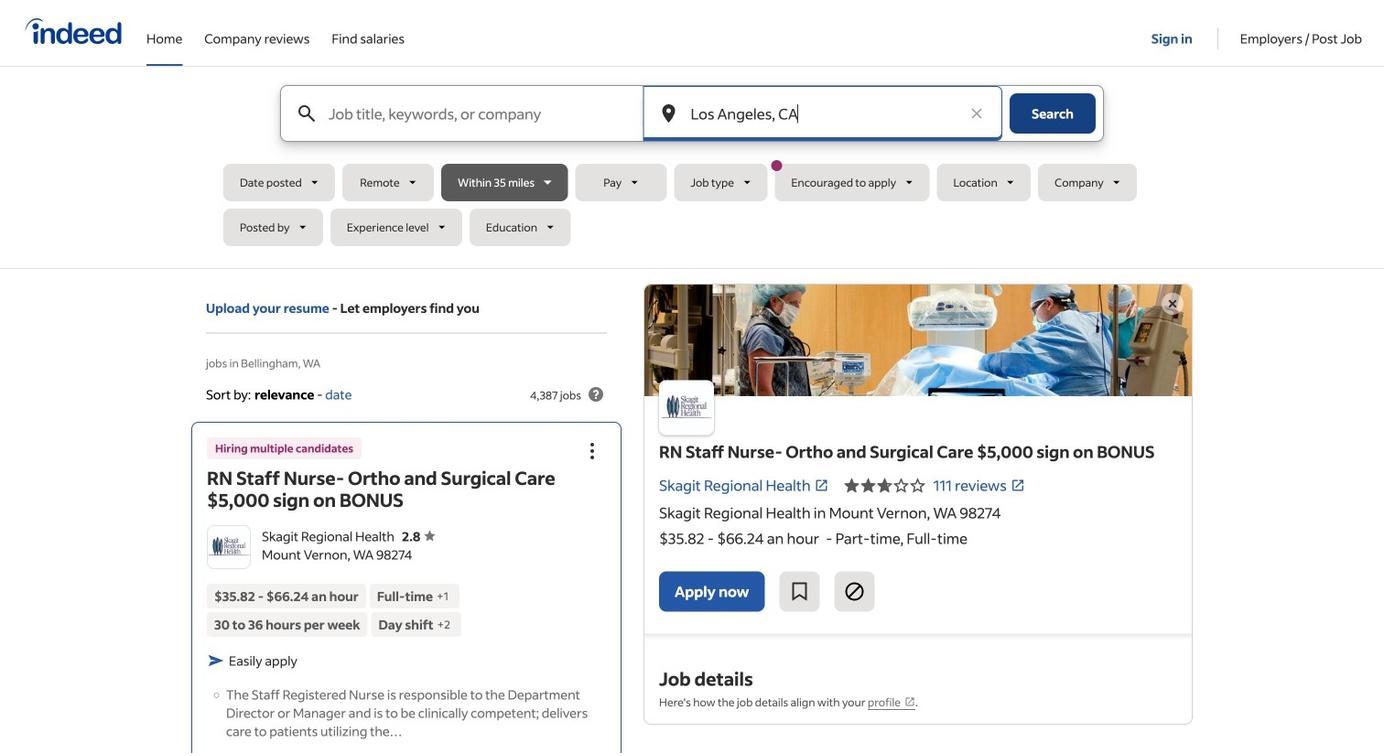 Task type: locate. For each thing, give the bounding box(es) containing it.
skagit regional health logo image
[[645, 285, 1192, 397], [659, 380, 714, 435]]

job preferences (opens in a new window) image
[[905, 697, 916, 708]]

not interested image
[[844, 581, 866, 603]]

None search field
[[223, 85, 1161, 254]]

clear location input image
[[968, 104, 986, 123]]

job actions for rn staff nurse- ortho and surgical care $5,000 sign on bonus is collapsed image
[[582, 440, 603, 462]]

2.8 out of five stars rating image
[[402, 528, 435, 545]]

save this job image
[[789, 581, 811, 603]]

Edit location text field
[[687, 86, 959, 141]]

help icon image
[[585, 384, 607, 406]]

search: Job title, keywords, or company text field
[[325, 86, 641, 141]]



Task type: vqa. For each thing, say whether or not it's contained in the screenshot.
Challenger School Foundation logo
no



Task type: describe. For each thing, give the bounding box(es) containing it.
skagit regional health (opens in a new tab) image
[[815, 478, 829, 493]]

2.8 out of 5 stars image
[[844, 475, 926, 497]]

close job details image
[[1162, 293, 1184, 315]]

2.8 out of 5 stars. link to 111 reviews company ratings (opens in a new tab) image
[[1011, 478, 1026, 493]]

company logo image
[[208, 526, 250, 569]]



